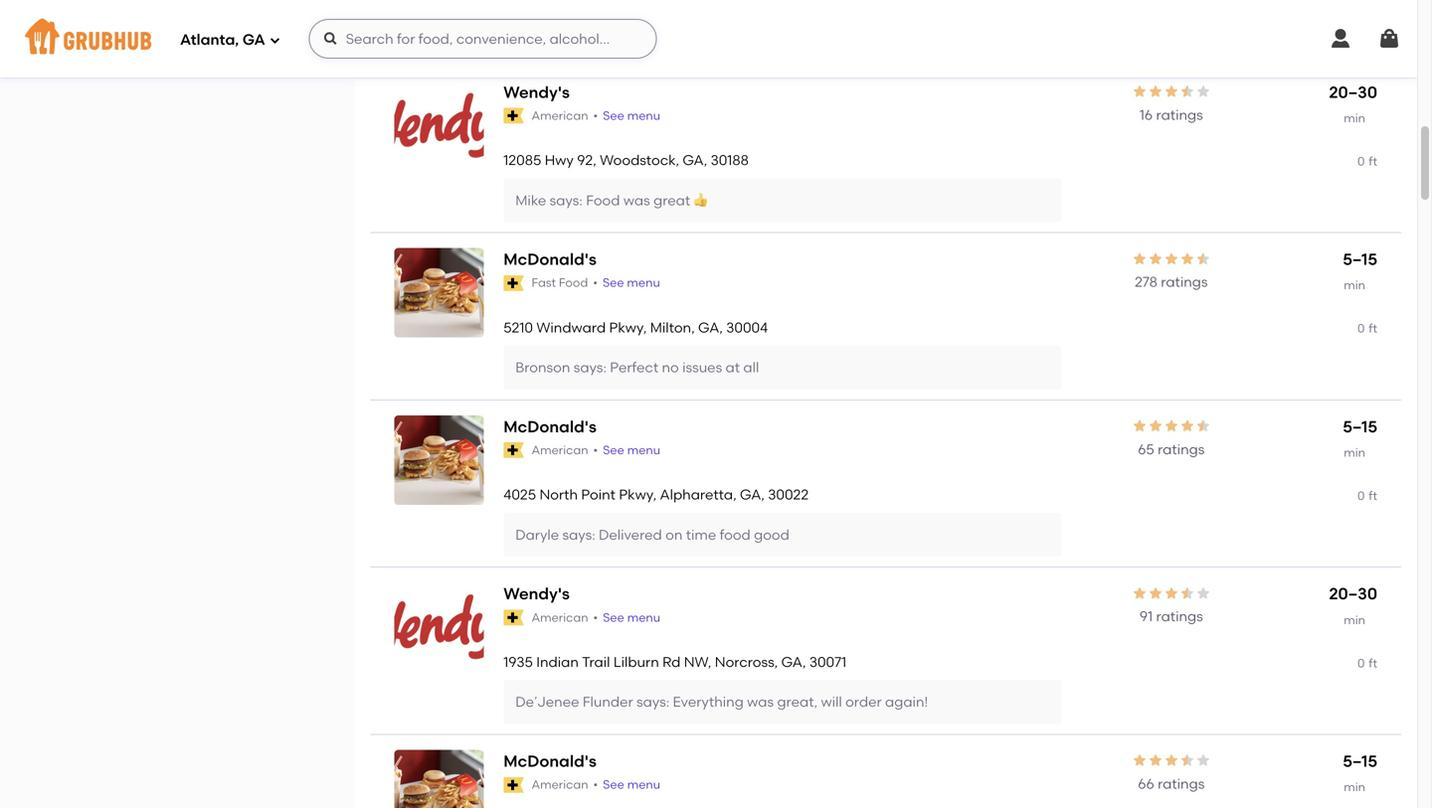 Task type: locate. For each thing, give the bounding box(es) containing it.
ga, left 30071 on the bottom right of page
[[781, 654, 806, 671]]

0 vertical spatial mcdonald's link
[[503, 248, 876, 271]]

ft for 16 ratings
[[1369, 154, 1377, 169]]

wendy's
[[503, 82, 570, 102], [503, 585, 570, 604]]

ratings right 91
[[1156, 608, 1203, 625]]

66 ratings
[[1138, 776, 1205, 793]]

wendy's delivery image
[[394, 81, 484, 170], [394, 583, 484, 673]]

0 horizontal spatial was
[[623, 192, 650, 209]]

2 5–15 min from the top
[[1343, 417, 1377, 460]]

30022
[[768, 486, 809, 503]]

• up windward
[[593, 276, 598, 290]]

great
[[654, 192, 690, 209]]

ratings for 16 ratings
[[1156, 106, 1203, 123]]

• for 92,
[[593, 108, 598, 123]]

norcross,
[[715, 654, 778, 671]]

see menu link down 'flunder'
[[603, 777, 660, 794]]

min for 65 ratings
[[1344, 446, 1365, 460]]

👍
[[694, 192, 708, 209]]

ratings right 65
[[1158, 441, 1205, 458]]

see menu link for lilburn
[[603, 609, 660, 627]]

0 vertical spatial was
[[623, 192, 650, 209]]

says: for bronson
[[574, 359, 607, 376]]

see menu link up the "5210 windward pkwy, milton, ga, 30004"
[[603, 275, 660, 292]]

0
[[1358, 154, 1365, 169], [1358, 321, 1365, 336], [1358, 489, 1365, 503], [1358, 656, 1365, 671]]

5 min from the top
[[1344, 780, 1365, 795]]

subscription pass image
[[503, 275, 524, 291], [503, 610, 524, 626]]

american up hwy
[[532, 108, 588, 123]]

1 20–30 min from the top
[[1329, 82, 1377, 125]]

everything
[[673, 694, 744, 711]]

wendy's down zachary
[[503, 82, 570, 102]]

mcdonald's link down everything
[[503, 750, 876, 773]]

subscription pass image
[[503, 108, 524, 124], [503, 443, 524, 459], [503, 777, 524, 793]]

1 • from the top
[[593, 108, 598, 123]]

bell.
[[680, 24, 708, 41]]

pkwy, right point in the left bottom of the page
[[619, 486, 657, 503]]

3 american from the top
[[532, 610, 588, 625]]

1 horizontal spatial was
[[747, 694, 774, 711]]

2 0 ft from the top
[[1358, 321, 1377, 336]]

american for hwy
[[532, 108, 588, 123]]

20–30 min for 91 ratings
[[1329, 585, 1377, 627]]

20–30 for 91 ratings
[[1329, 585, 1377, 604]]

mcdonald's down de'jenee
[[503, 752, 597, 771]]

de'jenee
[[515, 694, 579, 711]]

20–30 for 16 ratings
[[1329, 82, 1377, 102]]

at
[[726, 359, 740, 376]]

16 ratings
[[1140, 106, 1203, 123]]

1 mcdonald's delivery image from the top
[[394, 248, 484, 338]]

1 vertical spatial wendy's link
[[503, 583, 876, 605]]

subscription pass image down de'jenee
[[503, 777, 524, 793]]

1 20–30 from the top
[[1329, 82, 1377, 102]]

american for north
[[532, 443, 588, 457]]

was left great,
[[747, 694, 774, 711]]

daryle says: delivered on time food good
[[515, 527, 790, 543]]

bronson says: perfect no issues at all
[[515, 359, 759, 376]]

2 wendy's delivery image from the top
[[394, 583, 484, 673]]

2 min from the top
[[1344, 278, 1365, 293]]

all
[[743, 359, 759, 376]]

2 american • see menu from the top
[[532, 443, 660, 457]]

0 vertical spatial wendy's link
[[503, 81, 876, 103]]

see
[[603, 108, 624, 123], [603, 276, 624, 290], [603, 443, 624, 457], [603, 610, 624, 625], [603, 778, 624, 792]]

taco
[[646, 24, 677, 41]]

again!
[[885, 694, 928, 711]]

menu up woodstock,
[[627, 108, 660, 123]]

4 ft from the top
[[1369, 656, 1377, 671]]

5–15 for 66 ratings
[[1343, 752, 1377, 771]]

5 menu from the top
[[627, 778, 660, 792]]

2 wendy's from the top
[[503, 585, 570, 604]]

says: right mike
[[550, 192, 583, 209]]

0 vertical spatial 20–30 min
[[1329, 82, 1377, 125]]

food
[[586, 192, 620, 209], [559, 276, 588, 290]]

mcdonald's link down the issues
[[503, 416, 876, 438]]

5–15 for 65 ratings
[[1343, 417, 1377, 437]]

menu for lilburn
[[627, 610, 660, 625]]

1 subscription pass image from the top
[[503, 108, 524, 124]]

mcdonald's link
[[503, 248, 876, 271], [503, 416, 876, 438], [503, 750, 876, 773]]

ft
[[1369, 154, 1377, 169], [1369, 321, 1377, 336], [1369, 489, 1377, 503], [1369, 656, 1377, 671]]

see up 'trail'
[[603, 610, 624, 625]]

1 0 ft from the top
[[1358, 154, 1377, 169]]

good
[[754, 527, 790, 543]]

2 menu from the top
[[627, 276, 660, 290]]

ratings right 66
[[1158, 776, 1205, 793]]

2 mcdonald's from the top
[[503, 417, 597, 437]]

subscription pass image for 5–15
[[503, 443, 524, 459]]

see up point in the left bottom of the page
[[603, 443, 624, 457]]

menu for pkwy,
[[627, 443, 660, 457]]

5–15 min
[[1343, 250, 1377, 293], [1343, 417, 1377, 460], [1343, 752, 1377, 795]]

1 vertical spatial pkwy,
[[619, 486, 657, 503]]

2 see from the top
[[603, 276, 624, 290]]

2 vertical spatial mcdonald's
[[503, 752, 597, 771]]

subscription pass image up 12085
[[503, 108, 524, 124]]

daryle
[[515, 527, 559, 543]]

ratings
[[1156, 106, 1203, 123], [1161, 274, 1208, 290], [1158, 441, 1205, 458], [1156, 608, 1203, 625], [1158, 776, 1205, 793]]

1 mcdonald's link from the top
[[503, 248, 876, 271]]

0 ft
[[1358, 154, 1377, 169], [1358, 321, 1377, 336], [1358, 489, 1377, 503], [1358, 656, 1377, 671]]

1 vertical spatial mcdonald's link
[[503, 416, 876, 438]]

3 ft from the top
[[1369, 489, 1377, 503]]

• up point in the left bottom of the page
[[593, 443, 598, 457]]

mcdonald's delivery image for 4025
[[394, 416, 484, 505]]

5210
[[503, 319, 533, 336]]

92,
[[577, 152, 596, 169]]

see menu link up 4025 north point pkwy, alpharetta, ga, 30022
[[603, 442, 660, 459]]

american • see menu
[[532, 108, 660, 123], [532, 443, 660, 457], [532, 610, 660, 625], [532, 778, 660, 792]]

•
[[593, 108, 598, 123], [593, 276, 598, 290], [593, 443, 598, 457], [593, 610, 598, 625], [593, 778, 598, 792]]

0 vertical spatial wendy's
[[503, 82, 570, 102]]

menu up the "5210 windward pkwy, milton, ga, 30004"
[[627, 276, 660, 290]]

0 vertical spatial food
[[586, 192, 620, 209]]

mcdonald's delivery image
[[394, 248, 484, 338], [394, 416, 484, 505], [394, 750, 484, 809]]

2 20–30 from the top
[[1329, 585, 1377, 604]]

5–15 min for 65 ratings
[[1343, 417, 1377, 460]]

mike
[[515, 192, 546, 209]]

4 see menu link from the top
[[603, 609, 660, 627]]

1 ft from the top
[[1369, 154, 1377, 169]]

see menu link
[[603, 107, 660, 125], [603, 275, 660, 292], [603, 442, 660, 459], [603, 609, 660, 627], [603, 777, 660, 794]]

mcdonald's for north
[[503, 417, 597, 437]]

subscription pass image up 4025
[[503, 443, 524, 459]]

svg image
[[1329, 27, 1353, 51], [1377, 27, 1401, 51], [323, 31, 339, 47], [269, 34, 281, 46]]

2 vertical spatial mcdonald's link
[[503, 750, 876, 773]]

says:
[[575, 24, 608, 41], [550, 192, 583, 209], [574, 359, 607, 376], [562, 527, 595, 543], [637, 694, 669, 711]]

see for woodstock,
[[603, 108, 624, 123]]

american • see menu up point in the left bottom of the page
[[532, 443, 660, 457]]

point
[[581, 486, 616, 503]]

main navigation navigation
[[0, 0, 1417, 78]]

says: for daryle
[[562, 527, 595, 543]]

2 see menu link from the top
[[603, 275, 660, 292]]

wendy's down the daryle
[[503, 585, 570, 604]]

1 5–15 min from the top
[[1343, 250, 1377, 293]]

star icon image
[[1132, 83, 1148, 99], [1148, 83, 1163, 99], [1163, 83, 1179, 99], [1179, 83, 1195, 99], [1179, 83, 1195, 99], [1195, 83, 1211, 99], [1132, 251, 1148, 267], [1148, 251, 1163, 267], [1163, 251, 1179, 267], [1179, 251, 1195, 267], [1195, 251, 1211, 267], [1195, 251, 1211, 267], [1132, 418, 1148, 434], [1148, 418, 1163, 434], [1163, 418, 1179, 434], [1179, 418, 1195, 434], [1195, 418, 1211, 434], [1195, 418, 1211, 434], [1132, 586, 1148, 602], [1148, 586, 1163, 602], [1163, 586, 1179, 602], [1179, 586, 1195, 602], [1179, 586, 1195, 602], [1195, 586, 1211, 602], [1132, 753, 1148, 769], [1148, 753, 1163, 769], [1163, 753, 1179, 769], [1179, 753, 1195, 769], [1179, 753, 1195, 769], [1195, 753, 1211, 769]]

ft for 278 ratings
[[1369, 321, 1377, 336]]

american • see menu up 92,
[[532, 108, 660, 123]]

1 vertical spatial 20–30
[[1329, 585, 1377, 604]]

2 20–30 min from the top
[[1329, 585, 1377, 627]]

0 vertical spatial subscription pass image
[[503, 275, 524, 291]]

perfect
[[610, 359, 658, 376]]

5 see menu link from the top
[[603, 777, 660, 794]]

wendy's delivery image for 12085
[[394, 81, 484, 170]]

1 vertical spatial mcdonald's delivery image
[[394, 416, 484, 505]]

1 vertical spatial subscription pass image
[[503, 610, 524, 626]]

says: for mike
[[550, 192, 583, 209]]

278
[[1135, 274, 1158, 290]]

0 vertical spatial wendy's delivery image
[[394, 81, 484, 170]]

3 american • see menu from the top
[[532, 610, 660, 625]]

ratings right 16
[[1156, 106, 1203, 123]]

1 vertical spatial 20–30 min
[[1329, 585, 1377, 627]]

american • see menu for point
[[532, 443, 660, 457]]

says: left "love"
[[575, 24, 608, 41]]

3 see from the top
[[603, 443, 624, 457]]

3 5–15 from the top
[[1343, 752, 1377, 771]]

1 wendy's from the top
[[503, 82, 570, 102]]

65
[[1138, 441, 1154, 458]]

3 see menu link from the top
[[603, 442, 660, 459]]

wendy's link down the main navigation navigation
[[503, 81, 876, 103]]

see for pkwy,
[[603, 443, 624, 457]]

3 • from the top
[[593, 443, 598, 457]]

16
[[1140, 106, 1153, 123]]

subscription pass image left the "fast"
[[503, 275, 524, 291]]

1 wendy's link from the top
[[503, 81, 876, 103]]

5210 windward pkwy, milton, ga, 30004
[[503, 319, 768, 336]]

menu up 4025 north point pkwy, alpharetta, ga, 30022
[[627, 443, 660, 457]]

1 min from the top
[[1344, 111, 1365, 125]]

1 vertical spatial 5–15
[[1343, 417, 1377, 437]]

ratings for 91 ratings
[[1156, 608, 1203, 625]]

0 for 91 ratings
[[1358, 656, 1365, 671]]

see menu link up lilburn
[[603, 609, 660, 627]]

• up 'trail'
[[593, 610, 598, 625]]

4 0 ft from the top
[[1358, 656, 1377, 671]]

2 mcdonald's delivery image from the top
[[394, 416, 484, 505]]

ft for 65 ratings
[[1369, 489, 1377, 503]]

bronson
[[515, 359, 570, 376]]

0 for 65 ratings
[[1358, 489, 1365, 503]]

see up the 12085 hwy 92, woodstock, ga, 30188 at the top
[[603, 108, 624, 123]]

4 • from the top
[[593, 610, 598, 625]]

pkwy,
[[609, 319, 647, 336], [619, 486, 657, 503]]

american up indian
[[532, 610, 588, 625]]

0 vertical spatial mcdonald's delivery image
[[394, 248, 484, 338]]

american • see menu down 'flunder'
[[532, 778, 660, 792]]

ga, left 30004
[[698, 319, 723, 336]]

1 0 from the top
[[1358, 154, 1365, 169]]

91
[[1140, 608, 1153, 625]]

fast
[[532, 276, 556, 290]]

1 subscription pass image from the top
[[503, 275, 524, 291]]

3 mcdonald's link from the top
[[503, 750, 876, 773]]

wendy's for 12085
[[503, 82, 570, 102]]

0 vertical spatial 20–30
[[1329, 82, 1377, 102]]

menu up lilburn
[[627, 610, 660, 625]]

5 see from the top
[[603, 778, 624, 792]]

2 subscription pass image from the top
[[503, 443, 524, 459]]

min
[[1344, 111, 1365, 125], [1344, 278, 1365, 293], [1344, 446, 1365, 460], [1344, 613, 1365, 627], [1344, 780, 1365, 795]]

food right the "fast"
[[559, 276, 588, 290]]

2 ft from the top
[[1369, 321, 1377, 336]]

2 • from the top
[[593, 276, 598, 290]]

2 vertical spatial mcdonald's delivery image
[[394, 750, 484, 809]]

2 vertical spatial 5–15 min
[[1343, 752, 1377, 795]]

2 5–15 from the top
[[1343, 417, 1377, 437]]

1 wendy's delivery image from the top
[[394, 81, 484, 170]]

1 american • see menu from the top
[[532, 108, 660, 123]]

see up the "5210 windward pkwy, milton, ga, 30004"
[[603, 276, 624, 290]]

mcdonald's down bronson on the top of page
[[503, 417, 597, 437]]

2 vertical spatial subscription pass image
[[503, 777, 524, 793]]

1 vertical spatial 5–15 min
[[1343, 417, 1377, 460]]

1 see from the top
[[603, 108, 624, 123]]

3 menu from the top
[[627, 443, 660, 457]]

20–30 min
[[1329, 82, 1377, 125], [1329, 585, 1377, 627]]

wendy's link
[[503, 81, 876, 103], [503, 583, 876, 605]]

4 min from the top
[[1344, 613, 1365, 627]]

3 min from the top
[[1344, 446, 1365, 460]]

was
[[623, 192, 650, 209], [747, 694, 774, 711]]

lilburn
[[613, 654, 659, 671]]

american • see menu up 'trail'
[[532, 610, 660, 625]]

2 american from the top
[[532, 443, 588, 457]]

1 see menu link from the top
[[603, 107, 660, 125]]

Search for food, convenience, alcohol... search field
[[309, 19, 657, 59]]

30188
[[711, 152, 749, 169]]

see menu link up the 12085 hwy 92, woodstock, ga, 30188 at the top
[[603, 107, 660, 125]]

menu down 'flunder'
[[627, 778, 660, 792]]

ratings for 278 ratings
[[1161, 274, 1208, 290]]

menu
[[627, 108, 660, 123], [627, 276, 660, 290], [627, 443, 660, 457], [627, 610, 660, 625], [627, 778, 660, 792]]

wendy's delivery image left 12085
[[394, 81, 484, 170]]

1 menu from the top
[[627, 108, 660, 123]]

says: left the perfect
[[574, 359, 607, 376]]

fast food • see menu
[[532, 276, 660, 290]]

• up 92,
[[593, 108, 598, 123]]

see down 'flunder'
[[603, 778, 624, 792]]

wendy's delivery image left 1935
[[394, 583, 484, 673]]

0 for 16 ratings
[[1358, 154, 1365, 169]]

alpharetta,
[[660, 486, 737, 503]]

20–30
[[1329, 82, 1377, 102], [1329, 585, 1377, 604]]

american • see menu for 92,
[[532, 108, 660, 123]]

wendy's link for ga,
[[503, 81, 876, 103]]

mcdonald's link down 👍
[[503, 248, 876, 271]]

1 american from the top
[[532, 108, 588, 123]]

3 5–15 min from the top
[[1343, 752, 1377, 795]]

american down de'jenee
[[532, 778, 588, 792]]

american up north
[[532, 443, 588, 457]]

de'jenee  flunder says: everything was great, will order again!
[[515, 694, 928, 711]]

4 see from the top
[[603, 610, 624, 625]]

1 vertical spatial mcdonald's
[[503, 417, 597, 437]]

mcdonald's
[[503, 250, 597, 269], [503, 417, 597, 437], [503, 752, 597, 771]]

see menu link for woodstock,
[[603, 107, 660, 125]]

wendy's link down time
[[503, 583, 876, 605]]

3 0 ft from the top
[[1358, 489, 1377, 503]]

ga,
[[683, 152, 707, 169], [698, 319, 723, 336], [740, 486, 765, 503], [781, 654, 806, 671]]

american
[[532, 108, 588, 123], [532, 443, 588, 457], [532, 610, 588, 625], [532, 778, 588, 792]]

pkwy, up the perfect
[[609, 319, 647, 336]]

0 ft for 65 ratings
[[1358, 489, 1377, 503]]

1 vertical spatial wendy's
[[503, 585, 570, 604]]

• down 'flunder'
[[593, 778, 598, 792]]

ratings right 278
[[1161, 274, 1208, 290]]

mcdonald's delivery image for 5210
[[394, 248, 484, 338]]

4 american from the top
[[532, 778, 588, 792]]

1 vertical spatial subscription pass image
[[503, 443, 524, 459]]

wendy's link for rd
[[503, 583, 876, 605]]

2 subscription pass image from the top
[[503, 610, 524, 626]]

0 vertical spatial 5–15 min
[[1343, 250, 1377, 293]]

2 mcdonald's link from the top
[[503, 416, 876, 438]]

1 5–15 from the top
[[1343, 250, 1377, 269]]

5–15
[[1343, 250, 1377, 269], [1343, 417, 1377, 437], [1343, 752, 1377, 771]]

1 vertical spatial wendy's delivery image
[[394, 583, 484, 673]]

0 vertical spatial subscription pass image
[[503, 108, 524, 124]]

2 0 from the top
[[1358, 321, 1365, 336]]

0 vertical spatial mcdonald's
[[503, 250, 597, 269]]

4 menu from the top
[[627, 610, 660, 625]]

says: right the daryle
[[562, 527, 595, 543]]

4 0 from the top
[[1358, 656, 1365, 671]]

66
[[1138, 776, 1154, 793]]

3 0 from the top
[[1358, 489, 1365, 503]]

was left great
[[623, 192, 650, 209]]

2 wendy's link from the top
[[503, 583, 876, 605]]

5–15 min for 278 ratings
[[1343, 250, 1377, 293]]

0 ft for 278 ratings
[[1358, 321, 1377, 336]]

0 vertical spatial 5–15
[[1343, 250, 1377, 269]]

mcdonald's up the "fast"
[[503, 250, 597, 269]]

food down 92,
[[586, 192, 620, 209]]

trail
[[582, 654, 610, 671]]

278 ratings
[[1135, 274, 1208, 290]]

2 vertical spatial 5–15
[[1343, 752, 1377, 771]]

1 mcdonald's from the top
[[503, 250, 597, 269]]

subscription pass image up 1935
[[503, 610, 524, 626]]



Task type: vqa. For each thing, say whether or not it's contained in the screenshot.
American
yes



Task type: describe. For each thing, give the bounding box(es) containing it.
• for point
[[593, 443, 598, 457]]

food
[[720, 527, 751, 543]]

see menu link for milton,
[[603, 275, 660, 292]]

woodstock,
[[600, 152, 679, 169]]

mcdonald's for windward
[[503, 250, 597, 269]]

wendy's delivery image for 1935
[[394, 583, 484, 673]]

will
[[821, 694, 842, 711]]

windward
[[536, 319, 606, 336]]

mike says: food was great 👍
[[515, 192, 708, 209]]

0 ft for 16 ratings
[[1358, 154, 1377, 169]]

ga
[[242, 31, 265, 49]]

30071
[[809, 654, 847, 671]]

mcdonald's link for alpharetta,
[[503, 416, 876, 438]]

65 ratings
[[1138, 441, 1205, 458]]

see for lilburn
[[603, 610, 624, 625]]

subscription pass image for mcdonald's
[[503, 275, 524, 291]]

5–15 for 278 ratings
[[1343, 250, 1377, 269]]

nw,
[[684, 654, 711, 671]]

great,
[[777, 694, 818, 711]]

north
[[539, 486, 578, 503]]

1935
[[503, 654, 533, 671]]

12085
[[503, 152, 541, 169]]

min for 16 ratings
[[1344, 111, 1365, 125]]

30004
[[726, 319, 768, 336]]

ratings for 66 ratings
[[1158, 776, 1205, 793]]

5 • from the top
[[593, 778, 598, 792]]

delivered
[[599, 527, 662, 543]]

mcdonald's link for ga,
[[503, 248, 876, 271]]

min for 278 ratings
[[1344, 278, 1365, 293]]

rd
[[662, 654, 681, 671]]

says: for zachary
[[575, 24, 608, 41]]

1 vertical spatial was
[[747, 694, 774, 711]]

4 american • see menu from the top
[[532, 778, 660, 792]]

1 vertical spatial food
[[559, 276, 588, 290]]

subscription pass image for wendy's
[[503, 610, 524, 626]]

indian
[[536, 654, 579, 671]]

says: down lilburn
[[637, 694, 669, 711]]

3 mcdonald's from the top
[[503, 752, 597, 771]]

see menu link for pkwy,
[[603, 442, 660, 459]]

american for indian
[[532, 610, 588, 625]]

zachary says: love taco bell.
[[515, 24, 708, 41]]

no
[[662, 359, 679, 376]]

3 mcdonald's delivery image from the top
[[394, 750, 484, 809]]

atlanta, ga
[[180, 31, 265, 49]]

time
[[686, 527, 716, 543]]

order
[[845, 694, 882, 711]]

min for 91 ratings
[[1344, 613, 1365, 627]]

ft for 91 ratings
[[1369, 656, 1377, 671]]

1935 indian trail lilburn rd nw, norcross, ga, 30071
[[503, 654, 847, 671]]

0 vertical spatial pkwy,
[[609, 319, 647, 336]]

flunder
[[583, 694, 633, 711]]

on
[[665, 527, 683, 543]]

0 for 278 ratings
[[1358, 321, 1365, 336]]

4025 north point pkwy, alpharetta, ga, 30022
[[503, 486, 809, 503]]

atlanta,
[[180, 31, 239, 49]]

12085 hwy 92, woodstock, ga, 30188
[[503, 152, 749, 169]]

5–15 min for 66 ratings
[[1343, 752, 1377, 795]]

love
[[611, 24, 642, 41]]

ratings for 65 ratings
[[1158, 441, 1205, 458]]

hwy
[[545, 152, 574, 169]]

ga, left 30022
[[740, 486, 765, 503]]

milton,
[[650, 319, 695, 336]]

0 ft for 91 ratings
[[1358, 656, 1377, 671]]

• for trail
[[593, 610, 598, 625]]

american • see menu for trail
[[532, 610, 660, 625]]

issues
[[682, 359, 722, 376]]

min for 66 ratings
[[1344, 780, 1365, 795]]

subscription pass image for 20–30
[[503, 108, 524, 124]]

91 ratings
[[1140, 608, 1203, 625]]

ga, left 30188
[[683, 152, 707, 169]]

20–30 min for 16 ratings
[[1329, 82, 1377, 125]]

4025
[[503, 486, 536, 503]]

wendy's for 1935
[[503, 585, 570, 604]]

3 subscription pass image from the top
[[503, 777, 524, 793]]

zachary
[[515, 24, 571, 41]]

menu for woodstock,
[[627, 108, 660, 123]]



